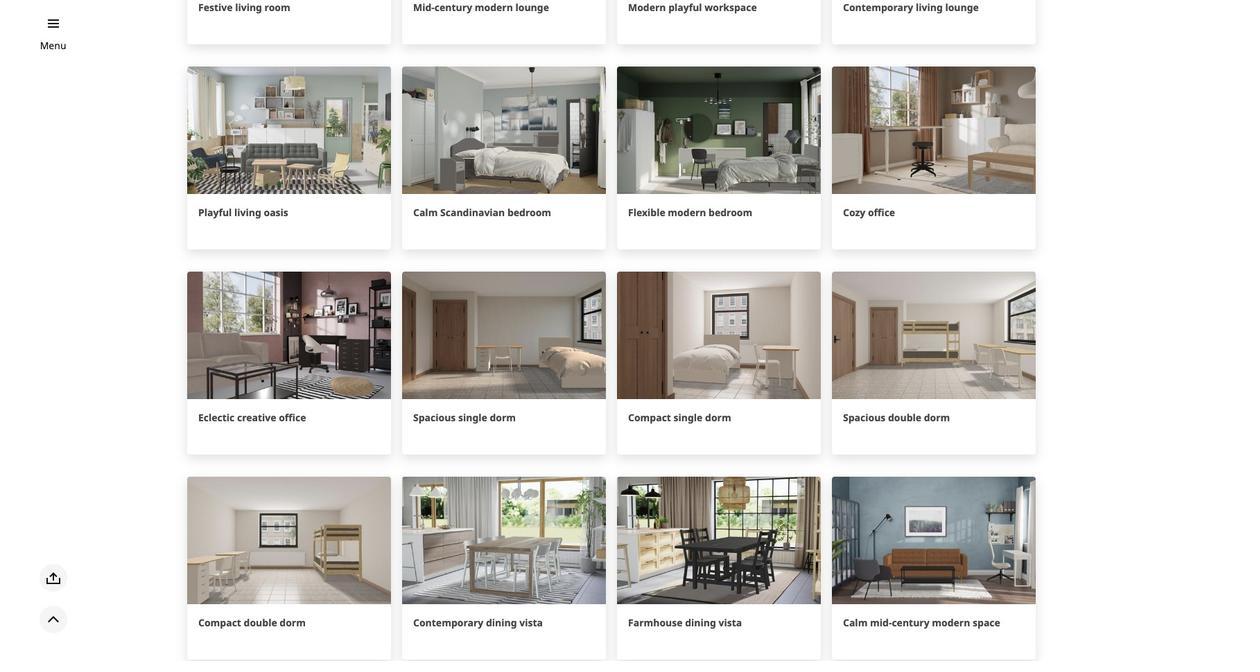 Task type: describe. For each thing, give the bounding box(es) containing it.
spacious double dorm image
[[832, 272, 1036, 399]]

vista for contemporary dining vista
[[519, 616, 543, 629]]

playful
[[198, 206, 232, 219]]

contemporary dining vista link
[[402, 477, 617, 661]]

contemporary living lounge link
[[832, 0, 1047, 67]]

1 horizontal spatial modern
[[668, 206, 706, 219]]

cozy office link
[[832, 67, 1047, 272]]

calm mid-century modern space image
[[832, 477, 1036, 604]]

compact for compact double dorm
[[198, 616, 241, 629]]

mid-
[[870, 616, 892, 629]]

playful living oasis
[[198, 206, 288, 219]]

calm mid-century modern space link
[[832, 477, 1047, 661]]

spacious single dorm link
[[402, 272, 617, 477]]

contemporary dining vista image
[[402, 477, 606, 604]]

spacious for spacious double dorm
[[843, 411, 886, 424]]

contemporary dining vista
[[413, 616, 543, 629]]

mid-century modern lounge
[[413, 1, 549, 14]]

mid-century modern lounge link
[[402, 0, 617, 67]]

contemporary for contemporary living lounge
[[843, 1, 913, 14]]

oasis
[[264, 206, 288, 219]]

eclectic creative office
[[198, 411, 306, 424]]

contemporary for contemporary dining vista
[[413, 616, 483, 629]]

modern
[[628, 1, 666, 14]]

scandinavian
[[440, 206, 505, 219]]

calm scandinavian bedroom image
[[402, 67, 606, 194]]

festive living room
[[198, 1, 290, 14]]

farmhouse
[[628, 616, 683, 629]]

dorm for compact single dorm
[[705, 411, 731, 424]]

living for playful
[[234, 206, 261, 219]]

calm mid-century modern space
[[843, 616, 1000, 629]]

calm for calm mid-century modern space
[[843, 616, 868, 629]]

dorm for spacious double dorm
[[924, 411, 950, 424]]

2 lounge from the left
[[945, 1, 979, 14]]

festive
[[198, 1, 233, 14]]

vista for farmhouse dining vista
[[719, 616, 742, 629]]

compact double dorm image
[[187, 477, 391, 604]]

modern playful workspace
[[628, 1, 757, 14]]

cozy office image
[[832, 67, 1036, 194]]

spacious single dorm
[[413, 411, 516, 424]]

eclectic
[[198, 411, 235, 424]]

spacious double dorm
[[843, 411, 950, 424]]

double for spacious
[[888, 411, 921, 424]]

playful living oasis image
[[187, 67, 391, 194]]

farmhouse dining vista
[[628, 616, 742, 629]]

workspace
[[705, 1, 757, 14]]



Task type: vqa. For each thing, say whether or not it's contained in the screenshot.
middle the modern
yes



Task type: locate. For each thing, give the bounding box(es) containing it.
1 horizontal spatial contemporary
[[843, 1, 913, 14]]

double for compact
[[244, 616, 277, 629]]

2 horizontal spatial modern
[[932, 616, 970, 629]]

office right cozy
[[868, 206, 895, 219]]

1 dining from the left
[[486, 616, 517, 629]]

1 vertical spatial contemporary
[[413, 616, 483, 629]]

contemporary living lounge
[[843, 1, 979, 14]]

0 horizontal spatial bedroom
[[507, 206, 551, 219]]

0 horizontal spatial lounge
[[515, 1, 549, 14]]

0 horizontal spatial spacious
[[413, 411, 456, 424]]

1 horizontal spatial compact
[[628, 411, 671, 424]]

spacious double dorm link
[[832, 272, 1047, 477]]

vista inside contemporary dining vista link
[[519, 616, 543, 629]]

1 vertical spatial compact
[[198, 616, 241, 629]]

1 horizontal spatial vista
[[719, 616, 742, 629]]

1 bedroom from the left
[[507, 206, 551, 219]]

century
[[435, 1, 472, 14], [892, 616, 929, 629]]

0 horizontal spatial single
[[458, 411, 487, 424]]

dining for farmhouse
[[685, 616, 716, 629]]

flexible modern bedroom link
[[617, 67, 832, 272]]

cozy office
[[843, 206, 895, 219]]

0 horizontal spatial double
[[244, 616, 277, 629]]

menu button
[[40, 38, 66, 53]]

1 vertical spatial double
[[244, 616, 277, 629]]

1 spacious from the left
[[413, 411, 456, 424]]

double
[[888, 411, 921, 424], [244, 616, 277, 629]]

dining for contemporary
[[486, 616, 517, 629]]

dining inside the farmhouse dining vista link
[[685, 616, 716, 629]]

cozy
[[843, 206, 865, 219]]

0 horizontal spatial calm
[[413, 206, 438, 219]]

mid-
[[413, 1, 435, 14]]

farmhouse dining vista link
[[617, 477, 832, 661]]

eclectic creative office link
[[187, 272, 402, 477]]

bedroom for flexible modern bedroom
[[709, 206, 752, 219]]

1 horizontal spatial bedroom
[[709, 206, 752, 219]]

0 vertical spatial double
[[888, 411, 921, 424]]

0 vertical spatial modern
[[475, 1, 513, 14]]

calm left scandinavian
[[413, 206, 438, 219]]

calm scandinavian bedroom
[[413, 206, 551, 219]]

2 single from the left
[[674, 411, 703, 424]]

0 horizontal spatial century
[[435, 1, 472, 14]]

farmhouse dining vista image
[[617, 477, 821, 604]]

0 horizontal spatial office
[[279, 411, 306, 424]]

1 horizontal spatial lounge
[[945, 1, 979, 14]]

spacious
[[413, 411, 456, 424], [843, 411, 886, 424]]

dorm
[[490, 411, 516, 424], [705, 411, 731, 424], [924, 411, 950, 424], [280, 616, 306, 629]]

2 vista from the left
[[719, 616, 742, 629]]

single for compact
[[674, 411, 703, 424]]

calm left mid-
[[843, 616, 868, 629]]

modern playful workspace link
[[617, 0, 832, 67]]

spacious inside spacious double dorm link
[[843, 411, 886, 424]]

lounge
[[515, 1, 549, 14], [945, 1, 979, 14]]

room
[[265, 1, 290, 14]]

2 vertical spatial modern
[[932, 616, 970, 629]]

contemporary
[[843, 1, 913, 14], [413, 616, 483, 629]]

1 vertical spatial calm
[[843, 616, 868, 629]]

compact single dorm image
[[617, 272, 821, 399]]

flexible modern bedroom image
[[617, 67, 821, 194]]

double inside spacious double dorm link
[[888, 411, 921, 424]]

0 vertical spatial compact
[[628, 411, 671, 424]]

spacious for spacious single dorm
[[413, 411, 456, 424]]

spacious single dorm image
[[402, 272, 606, 399]]

dorm for spacious single dorm
[[490, 411, 516, 424]]

0 vertical spatial calm
[[413, 206, 438, 219]]

compact single dorm
[[628, 411, 731, 424]]

dining
[[486, 616, 517, 629], [685, 616, 716, 629]]

0 horizontal spatial modern
[[475, 1, 513, 14]]

compact
[[628, 411, 671, 424], [198, 616, 241, 629]]

compact for compact single dorm
[[628, 411, 671, 424]]

playful living oasis link
[[187, 67, 402, 272]]

living inside 'link'
[[234, 206, 261, 219]]

0 horizontal spatial compact
[[198, 616, 241, 629]]

compact double dorm link
[[187, 477, 402, 661]]

2 bedroom from the left
[[709, 206, 752, 219]]

1 single from the left
[[458, 411, 487, 424]]

double inside the compact double dorm link
[[244, 616, 277, 629]]

menu
[[40, 39, 66, 52]]

space
[[973, 616, 1000, 629]]

1 horizontal spatial century
[[892, 616, 929, 629]]

living for contemporary
[[916, 1, 943, 14]]

compact single dorm link
[[617, 272, 832, 477]]

0 vertical spatial office
[[868, 206, 895, 219]]

0 vertical spatial contemporary
[[843, 1, 913, 14]]

bedroom
[[507, 206, 551, 219], [709, 206, 752, 219]]

0 vertical spatial century
[[435, 1, 472, 14]]

creative
[[237, 411, 276, 424]]

1 horizontal spatial calm
[[843, 616, 868, 629]]

vista
[[519, 616, 543, 629], [719, 616, 742, 629]]

2 spacious from the left
[[843, 411, 886, 424]]

1 horizontal spatial dining
[[685, 616, 716, 629]]

compact double dorm
[[198, 616, 306, 629]]

office right creative
[[279, 411, 306, 424]]

playful
[[668, 1, 702, 14]]

calm scandinavian bedroom link
[[402, 67, 617, 272]]

vista inside the farmhouse dining vista link
[[719, 616, 742, 629]]

calm
[[413, 206, 438, 219], [843, 616, 868, 629]]

1 vertical spatial century
[[892, 616, 929, 629]]

single
[[458, 411, 487, 424], [674, 411, 703, 424]]

spacious inside spacious single dorm link
[[413, 411, 456, 424]]

flexible modern bedroom
[[628, 206, 752, 219]]

dorm for compact double dorm
[[280, 616, 306, 629]]

2 dining from the left
[[685, 616, 716, 629]]

1 vertical spatial modern
[[668, 206, 706, 219]]

1 lounge from the left
[[515, 1, 549, 14]]

0 horizontal spatial vista
[[519, 616, 543, 629]]

1 horizontal spatial double
[[888, 411, 921, 424]]

bedroom for calm scandinavian bedroom
[[507, 206, 551, 219]]

office
[[868, 206, 895, 219], [279, 411, 306, 424]]

single for spacious
[[458, 411, 487, 424]]

calm for calm scandinavian bedroom
[[413, 206, 438, 219]]

living
[[235, 1, 262, 14], [916, 1, 943, 14], [234, 206, 261, 219]]

1 horizontal spatial single
[[674, 411, 703, 424]]

0 horizontal spatial dining
[[486, 616, 517, 629]]

0 horizontal spatial contemporary
[[413, 616, 483, 629]]

flexible
[[628, 206, 665, 219]]

dining inside contemporary dining vista link
[[486, 616, 517, 629]]

eclectic creative office image
[[187, 272, 391, 399]]

festive living room link
[[187, 0, 402, 67]]

1 vista from the left
[[519, 616, 543, 629]]

1 horizontal spatial spacious
[[843, 411, 886, 424]]

modern
[[475, 1, 513, 14], [668, 206, 706, 219], [932, 616, 970, 629]]

1 horizontal spatial office
[[868, 206, 895, 219]]

1 vertical spatial office
[[279, 411, 306, 424]]

living for festive
[[235, 1, 262, 14]]



